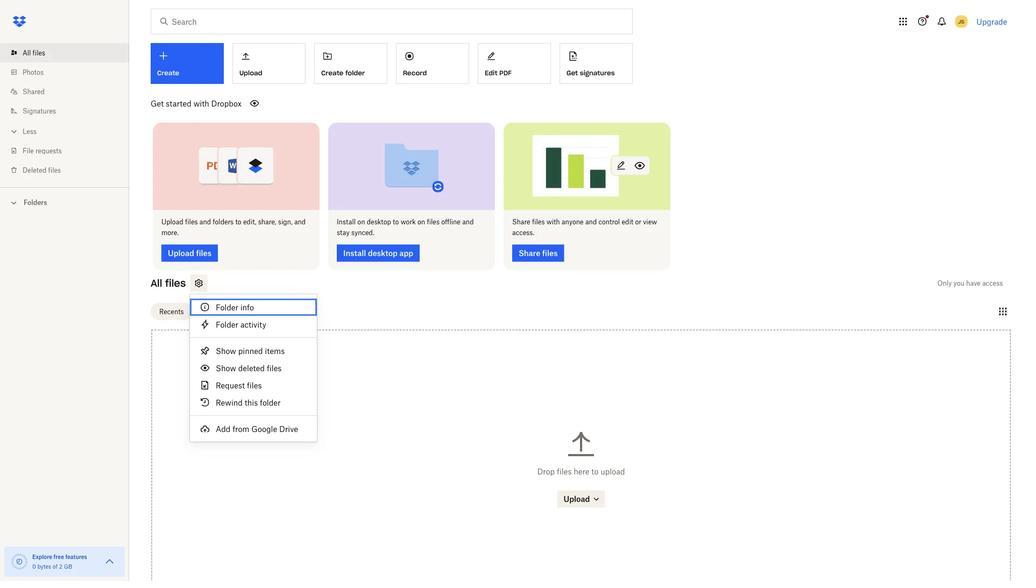 Task type: describe. For each thing, give the bounding box(es) containing it.
deleted files
[[23, 166, 61, 174]]

get signatures button
[[560, 43, 633, 84]]

2 on from the left
[[418, 218, 425, 226]]

add from google drive
[[216, 425, 298, 434]]

1 and from the left
[[200, 218, 211, 226]]

upload
[[162, 218, 183, 226]]

control
[[599, 218, 620, 226]]

sign,
[[278, 218, 293, 226]]

share files with anyone and control edit or view access.
[[513, 218, 658, 237]]

folder settings image
[[192, 277, 205, 290]]

install on desktop to work on files offline and stay synced.
[[337, 218, 474, 237]]

less
[[23, 127, 37, 135]]

files left "folder settings" image
[[165, 277, 186, 290]]

quota usage element
[[11, 553, 28, 571]]

show deleted files menu item
[[190, 360, 317, 377]]

recents
[[159, 308, 184, 316]]

1 horizontal spatial all
[[151, 277, 162, 290]]

get started with dropbox
[[151, 99, 242, 108]]

signatures link
[[9, 101, 129, 121]]

with for files
[[547, 218, 560, 226]]

files inside share files with anyone and control edit or view access.
[[532, 218, 545, 226]]

started
[[166, 99, 192, 108]]

folder info
[[216, 303, 254, 312]]

1 horizontal spatial all files
[[151, 277, 186, 290]]

upgrade
[[977, 17, 1008, 26]]

create
[[321, 69, 344, 77]]

all files inside list item
[[23, 49, 45, 57]]

desktop
[[367, 218, 391, 226]]

starred button
[[197, 303, 237, 320]]

list containing all files
[[0, 37, 129, 187]]

record button
[[396, 43, 469, 84]]

files down show deleted files menu item at the left of page
[[247, 381, 262, 390]]

files inside list item
[[33, 49, 45, 57]]

get for get signatures
[[567, 69, 578, 77]]

folders
[[213, 218, 234, 226]]

deleted
[[238, 364, 265, 373]]

edit pdf button
[[478, 43, 551, 84]]

have
[[967, 279, 981, 288]]

edit,
[[243, 218, 257, 226]]

access.
[[513, 229, 535, 237]]

activity
[[240, 320, 266, 329]]

upload files and folders to edit, share, sign, and more.
[[162, 218, 306, 237]]

add
[[216, 425, 231, 434]]

share
[[513, 218, 531, 226]]

install
[[337, 218, 356, 226]]

you
[[954, 279, 965, 288]]

edit
[[485, 69, 498, 77]]

deleted
[[23, 166, 46, 174]]

share,
[[258, 218, 277, 226]]

all inside list item
[[23, 49, 31, 57]]

all files list item
[[0, 43, 129, 62]]

folder inside button
[[346, 69, 365, 77]]

drop files here to upload
[[538, 467, 625, 477]]

request
[[216, 381, 245, 390]]

to for drop files here to upload
[[592, 467, 599, 477]]

synced.
[[352, 229, 375, 237]]

pdf
[[500, 69, 512, 77]]

view
[[643, 218, 658, 226]]

free
[[54, 554, 64, 560]]

all files link
[[9, 43, 129, 62]]

features
[[65, 554, 87, 560]]

show pinned items
[[216, 346, 285, 356]]

photos
[[23, 68, 44, 76]]

work
[[401, 218, 416, 226]]

show for show deleted files
[[216, 364, 236, 373]]

2
[[59, 563, 62, 570]]

only you have access
[[938, 279, 1004, 288]]

requests
[[35, 147, 62, 155]]

shared
[[23, 87, 45, 96]]

offline
[[442, 218, 461, 226]]

explore
[[32, 554, 52, 560]]

rewind this folder
[[216, 398, 281, 407]]

files left here
[[557, 467, 572, 477]]

rewind
[[216, 398, 243, 407]]

create folder
[[321, 69, 365, 77]]



Task type: vqa. For each thing, say whether or not it's contained in the screenshot.
Show pinned items SHOW
yes



Task type: locate. For each thing, give the bounding box(es) containing it.
0 horizontal spatial get
[[151, 99, 164, 108]]

1 horizontal spatial get
[[567, 69, 578, 77]]

folder for folder info
[[216, 303, 238, 312]]

0 horizontal spatial all
[[23, 49, 31, 57]]

to
[[235, 218, 242, 226], [393, 218, 399, 226], [592, 467, 599, 477]]

0 horizontal spatial to
[[235, 218, 242, 226]]

show up "request"
[[216, 364, 236, 373]]

get left started at left
[[151, 99, 164, 108]]

1 vertical spatial show
[[216, 364, 236, 373]]

request files menu item
[[190, 377, 317, 394]]

with
[[194, 99, 209, 108], [547, 218, 560, 226]]

less image
[[9, 126, 19, 137]]

1 vertical spatial all
[[151, 277, 162, 290]]

1 vertical spatial folder
[[260, 398, 281, 407]]

get
[[567, 69, 578, 77], [151, 99, 164, 108]]

show left pinned
[[216, 346, 236, 356]]

file
[[23, 147, 34, 155]]

and
[[200, 218, 211, 226], [294, 218, 306, 226], [463, 218, 474, 226], [586, 218, 597, 226]]

files left offline
[[427, 218, 440, 226]]

0 horizontal spatial all files
[[23, 49, 45, 57]]

0 vertical spatial with
[[194, 99, 209, 108]]

record
[[403, 69, 427, 77]]

to for install on desktop to work on files offline and stay synced.
[[393, 218, 399, 226]]

2 show from the top
[[216, 364, 236, 373]]

more.
[[162, 229, 179, 237]]

1 vertical spatial folder
[[216, 320, 238, 329]]

from
[[233, 425, 250, 434]]

1 horizontal spatial on
[[418, 218, 425, 226]]

0 horizontal spatial on
[[358, 218, 365, 226]]

0 horizontal spatial folder
[[260, 398, 281, 407]]

show pinned items menu item
[[190, 342, 317, 360]]

2 and from the left
[[294, 218, 306, 226]]

files right upload at left
[[185, 218, 198, 226]]

show
[[216, 346, 236, 356], [216, 364, 236, 373]]

deleted files link
[[9, 160, 129, 180]]

on up synced.
[[358, 218, 365, 226]]

request files
[[216, 381, 262, 390]]

and inside share files with anyone and control edit or view access.
[[586, 218, 597, 226]]

1 on from the left
[[358, 218, 365, 226]]

get left 'signatures'
[[567, 69, 578, 77]]

show inside show deleted files menu item
[[216, 364, 236, 373]]

all files up 'photos'
[[23, 49, 45, 57]]

rewind this folder menu item
[[190, 394, 317, 411]]

with for started
[[194, 99, 209, 108]]

0 vertical spatial show
[[216, 346, 236, 356]]

file requests link
[[9, 141, 129, 160]]

0 vertical spatial folder
[[346, 69, 365, 77]]

dropbox image
[[9, 11, 30, 32]]

files inside "upload files and folders to edit, share, sign, and more."
[[185, 218, 198, 226]]

with inside share files with anyone and control edit or view access.
[[547, 218, 560, 226]]

files down items
[[267, 364, 282, 373]]

edit
[[622, 218, 634, 226]]

access
[[983, 279, 1004, 288]]

folder info menu item
[[190, 299, 317, 316]]

and right sign,
[[294, 218, 306, 226]]

create folder button
[[314, 43, 388, 84]]

0
[[32, 563, 36, 570]]

gb
[[64, 563, 72, 570]]

all up 'photos'
[[23, 49, 31, 57]]

signatures
[[580, 69, 615, 77]]

0 horizontal spatial with
[[194, 99, 209, 108]]

and inside install on desktop to work on files offline and stay synced.
[[463, 218, 474, 226]]

files right share at the top of the page
[[532, 218, 545, 226]]

with right started at left
[[194, 99, 209, 108]]

to inside "upload files and folders to edit, share, sign, and more."
[[235, 218, 242, 226]]

explore free features 0 bytes of 2 gb
[[32, 554, 87, 570]]

and left folders
[[200, 218, 211, 226]]

folders
[[24, 199, 47, 207]]

1 show from the top
[[216, 346, 236, 356]]

files right deleted
[[48, 166, 61, 174]]

1 folder from the top
[[216, 303, 238, 312]]

2 horizontal spatial to
[[592, 467, 599, 477]]

google
[[252, 425, 277, 434]]

items
[[265, 346, 285, 356]]

starred
[[205, 308, 229, 316]]

3 and from the left
[[463, 218, 474, 226]]

folder activity
[[216, 320, 266, 329]]

folder activity menu item
[[190, 316, 317, 333]]

on
[[358, 218, 365, 226], [418, 218, 425, 226]]

1 vertical spatial get
[[151, 99, 164, 108]]

show for show pinned items
[[216, 346, 236, 356]]

list
[[0, 37, 129, 187]]

folder left the info
[[216, 303, 238, 312]]

folder right this
[[260, 398, 281, 407]]

and left the "control"
[[586, 218, 597, 226]]

0 vertical spatial get
[[567, 69, 578, 77]]

1 vertical spatial with
[[547, 218, 560, 226]]

stay
[[337, 229, 350, 237]]

folder down starred
[[216, 320, 238, 329]]

pinned
[[238, 346, 263, 356]]

folder right create
[[346, 69, 365, 77]]

add from google drive menu item
[[190, 420, 317, 438]]

signatures
[[23, 107, 56, 115]]

only
[[938, 279, 952, 288]]

and right offline
[[463, 218, 474, 226]]

2 folder from the top
[[216, 320, 238, 329]]

to inside install on desktop to work on files offline and stay synced.
[[393, 218, 399, 226]]

1 horizontal spatial to
[[393, 218, 399, 226]]

upgrade link
[[977, 17, 1008, 26]]

recents button
[[151, 303, 193, 320]]

1 horizontal spatial with
[[547, 218, 560, 226]]

this
[[245, 398, 258, 407]]

on right work
[[418, 218, 425, 226]]

with left anyone
[[547, 218, 560, 226]]

4 and from the left
[[586, 218, 597, 226]]

shared link
[[9, 82, 129, 101]]

get for get started with dropbox
[[151, 99, 164, 108]]

dropbox
[[211, 99, 242, 108]]

upload
[[601, 467, 625, 477]]

folders button
[[0, 194, 129, 210]]

all files
[[23, 49, 45, 57], [151, 277, 186, 290]]

file requests
[[23, 147, 62, 155]]

edit pdf
[[485, 69, 512, 77]]

folder for folder activity
[[216, 320, 238, 329]]

show inside show pinned items menu item
[[216, 346, 236, 356]]

0 vertical spatial folder
[[216, 303, 238, 312]]

all
[[23, 49, 31, 57], [151, 277, 162, 290]]

bytes
[[37, 563, 51, 570]]

get signatures
[[567, 69, 615, 77]]

anyone
[[562, 218, 584, 226]]

0 vertical spatial all
[[23, 49, 31, 57]]

drop
[[538, 467, 555, 477]]

1 vertical spatial all files
[[151, 277, 186, 290]]

photos link
[[9, 62, 129, 82]]

or
[[636, 218, 642, 226]]

show deleted files
[[216, 364, 282, 373]]

0 vertical spatial all files
[[23, 49, 45, 57]]

all up recents
[[151, 277, 162, 290]]

get inside button
[[567, 69, 578, 77]]

of
[[53, 563, 58, 570]]

info
[[240, 303, 254, 312]]

folder inside menu item
[[260, 398, 281, 407]]

all files up recents
[[151, 277, 186, 290]]

files
[[33, 49, 45, 57], [48, 166, 61, 174], [185, 218, 198, 226], [427, 218, 440, 226], [532, 218, 545, 226], [165, 277, 186, 290], [267, 364, 282, 373], [247, 381, 262, 390], [557, 467, 572, 477]]

drive
[[279, 425, 298, 434]]

to left work
[[393, 218, 399, 226]]

files inside install on desktop to work on files offline and stay synced.
[[427, 218, 440, 226]]

1 horizontal spatial folder
[[346, 69, 365, 77]]

to right here
[[592, 467, 599, 477]]

files up 'photos'
[[33, 49, 45, 57]]

to left the 'edit,'
[[235, 218, 242, 226]]

here
[[574, 467, 590, 477]]



